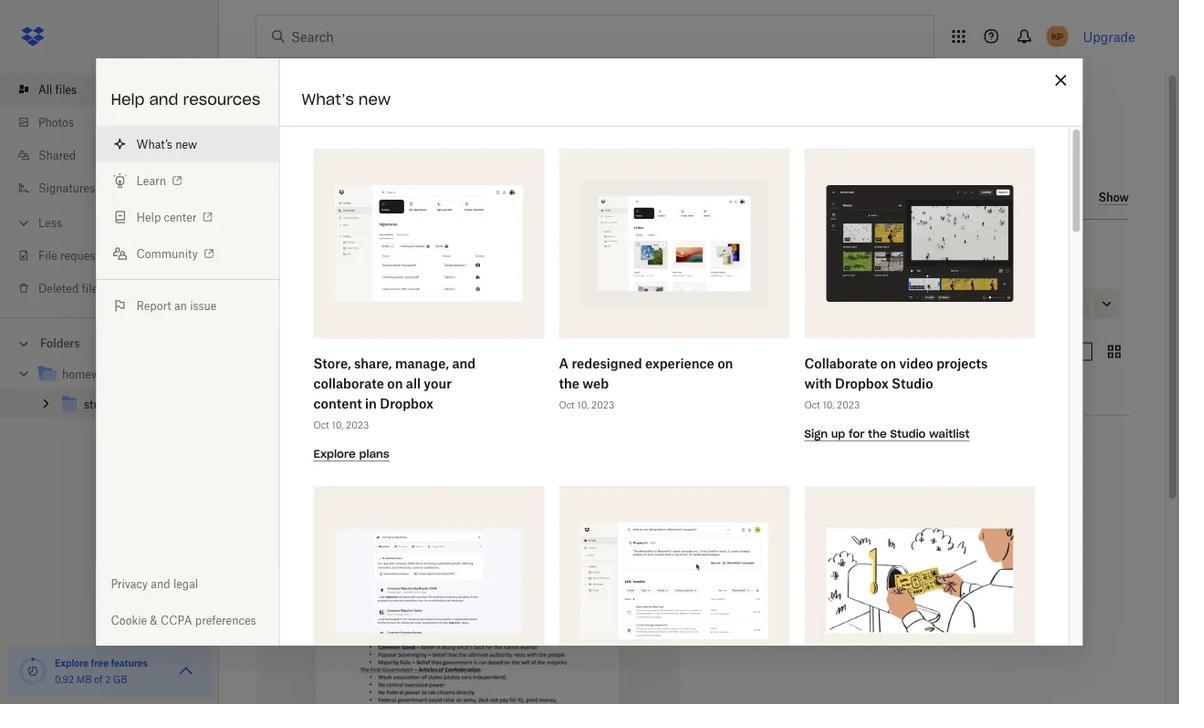Task type: locate. For each thing, give the bounding box(es) containing it.
access
[[927, 297, 962, 311]]

with
[[804, 376, 832, 391]]

the right for
[[868, 427, 887, 441]]

1 vertical spatial all
[[256, 268, 270, 282]]

study guide
[[256, 294, 354, 315]]

deleted files
[[38, 282, 103, 295]]

all files list item
[[0, 73, 219, 106]]

deleted files link
[[15, 272, 219, 305]]

your right the from on the left top
[[382, 188, 416, 206]]

homework down folders button
[[62, 368, 117, 382]]

0 vertical spatial studio
[[892, 376, 933, 391]]

0 horizontal spatial dropbox
[[380, 396, 433, 411]]

all files link up study
[[256, 266, 294, 284]]

on left the video at the bottom of the page
[[881, 356, 896, 371]]

preferences
[[195, 614, 256, 628]]

all files inside list item
[[38, 83, 77, 96]]

explore for explore free features 0.92 mb of 2 gb
[[55, 658, 89, 669]]

files up study
[[273, 268, 294, 282]]

homework
[[311, 268, 366, 282], [62, 368, 117, 382]]

0 horizontal spatial the
[[559, 376, 579, 391]]

0 horizontal spatial 2023
[[346, 420, 369, 431]]

0 vertical spatial homework
[[311, 268, 366, 282]]

oct down content
[[313, 420, 329, 431]]

all files up photos
[[38, 83, 77, 96]]

0 horizontal spatial all files
[[38, 83, 77, 96]]

help left the center
[[137, 210, 161, 224]]

all files up study
[[256, 268, 294, 282]]

experience
[[645, 356, 714, 371]]

oct down a
[[559, 399, 575, 411]]

list
[[0, 62, 219, 318]]

0 horizontal spatial new
[[175, 137, 197, 151]]

10, down with
[[823, 399, 834, 411]]

0 vertical spatial and
[[149, 90, 178, 109]]

1 vertical spatial what's
[[137, 137, 172, 151]]

1 vertical spatial what's new
[[137, 137, 197, 151]]

0 horizontal spatial files
[[55, 83, 77, 96]]

dropbox down collaborate
[[835, 376, 889, 391]]

and
[[149, 90, 178, 109], [452, 356, 475, 371], [151, 578, 170, 591]]

0 horizontal spatial homework
[[62, 368, 117, 382]]

studio down the video at the bottom of the page
[[892, 376, 933, 391]]

up
[[831, 427, 845, 441]]

1 horizontal spatial all files link
[[256, 266, 294, 284]]

starred button
[[334, 337, 403, 367]]

starred
[[348, 345, 388, 359]]

on
[[717, 356, 733, 371], [881, 356, 896, 371], [387, 376, 403, 391]]

dropbox
[[835, 376, 889, 391], [380, 396, 433, 411]]

2023 up for
[[837, 399, 860, 411]]

oct inside collaborate on video projects with dropbox studio oct 10, 2023
[[804, 399, 820, 411]]

collaborate
[[804, 356, 877, 371]]

dropbox down all
[[380, 396, 433, 411]]

and left legal
[[151, 578, 170, 591]]

all
[[38, 83, 52, 96], [256, 268, 270, 282]]

explore up 0.92
[[55, 658, 89, 669]]

0 horizontal spatial 10,
[[331, 420, 343, 431]]

1 horizontal spatial oct
[[559, 399, 575, 411]]

explore left plans on the left of page
[[313, 447, 355, 462]]

0 vertical spatial help
[[111, 90, 145, 109]]

all up photos
[[38, 83, 52, 96]]

0 vertical spatial new
[[359, 90, 391, 109]]

0 horizontal spatial your
[[382, 188, 416, 206]]

oct inside a redesigned experience on the web oct 10, 2023
[[559, 399, 575, 411]]

10, inside collaborate on video projects with dropbox studio oct 10, 2023
[[823, 399, 834, 411]]

help for help center
[[137, 210, 161, 224]]

1 vertical spatial all files link
[[256, 266, 294, 284]]

0 horizontal spatial all
[[38, 83, 52, 96]]

create folder
[[545, 117, 619, 131]]

explore
[[313, 447, 355, 462], [55, 658, 89, 669]]

dropbox inside collaborate on video projects with dropbox studio oct 10, 2023
[[835, 376, 889, 391]]

2023 inside a redesigned experience on the web oct 10, 2023
[[591, 399, 614, 411]]

and inside store, share, manage, and collaborate on all your content in dropbox oct 10, 2023
[[452, 356, 475, 371]]

1 horizontal spatial files
[[82, 282, 103, 295]]

0 horizontal spatial all files link
[[15, 73, 219, 106]]

1 vertical spatial and
[[452, 356, 475, 371]]

studio left waitlist
[[890, 427, 926, 441]]

2 horizontal spatial 2023
[[837, 399, 860, 411]]

1 horizontal spatial what's new
[[302, 90, 391, 109]]

1 horizontal spatial new
[[359, 90, 391, 109]]

create folder button
[[533, 73, 657, 142]]

0 vertical spatial your
[[382, 188, 416, 206]]

store, share, manage, and collaborate on all your content in dropbox oct 10, 2023
[[313, 356, 475, 431]]

only
[[851, 297, 875, 311]]

1 vertical spatial homework link
[[37, 363, 205, 388]]

1 horizontal spatial your
[[424, 376, 452, 391]]

help and resources
[[111, 90, 260, 109]]

1 vertical spatial explore
[[55, 658, 89, 669]]

0 horizontal spatial on
[[387, 376, 403, 391]]

1 horizontal spatial the
[[868, 427, 887, 441]]

file requests link
[[15, 239, 219, 272]]

0 horizontal spatial what's
[[137, 137, 172, 151]]

studio
[[892, 376, 933, 391], [890, 427, 926, 441]]

1 horizontal spatial homework
[[311, 268, 366, 282]]

file requests
[[38, 249, 105, 263]]

free
[[91, 658, 109, 669]]

the down a
[[559, 376, 579, 391]]

1 horizontal spatial 10,
[[577, 399, 589, 411]]

all files link
[[15, 73, 219, 106], [256, 266, 294, 284]]

0 horizontal spatial oct
[[313, 420, 329, 431]]

upgrade link
[[1084, 29, 1136, 44]]

you
[[878, 297, 897, 311]]

have
[[900, 297, 924, 311]]

learn
[[137, 174, 166, 188]]

new inside what's new button
[[175, 137, 197, 151]]

1 horizontal spatial what's
[[302, 90, 354, 109]]

files for the deleted files link
[[82, 282, 103, 295]]

1 vertical spatial your
[[424, 376, 452, 391]]

2023 inside store, share, manage, and collaborate on all your content in dropbox oct 10, 2023
[[346, 420, 369, 431]]

manage,
[[395, 356, 449, 371]]

all up study
[[256, 268, 270, 282]]

suggested from your activity
[[256, 188, 477, 206]]

files up photos
[[55, 83, 77, 96]]

1 horizontal spatial on
[[717, 356, 733, 371]]

1 horizontal spatial all
[[256, 268, 270, 282]]

0 horizontal spatial what's new
[[137, 137, 197, 151]]

2023 down in
[[346, 420, 369, 431]]

0 vertical spatial all files
[[38, 83, 77, 96]]

1 vertical spatial help
[[137, 210, 161, 224]]

2 horizontal spatial on
[[881, 356, 896, 371]]

all
[[406, 376, 420, 391]]

all files
[[38, 83, 77, 96], [256, 268, 294, 282]]

explore inside explore plans "link"
[[313, 447, 355, 462]]

and up what's new button
[[149, 90, 178, 109]]

on right experience
[[717, 356, 733, 371]]

all files link up "shared" link
[[15, 73, 219, 106]]

your right all
[[424, 376, 452, 391]]

10, down content
[[331, 420, 343, 431]]

on inside store, share, manage, and collaborate on all your content in dropbox oct 10, 2023
[[387, 376, 403, 391]]

1 horizontal spatial dropbox
[[835, 376, 889, 391]]

study
[[256, 294, 303, 315]]

on left all
[[387, 376, 403, 391]]

files
[[55, 83, 77, 96], [273, 268, 294, 282], [82, 282, 103, 295]]

0 vertical spatial the
[[559, 376, 579, 391]]

0 vertical spatial what's new
[[302, 90, 391, 109]]

1 vertical spatial new
[[175, 137, 197, 151]]

what's new button
[[96, 126, 279, 163]]

help and resources dialog
[[96, 58, 1083, 705]]

homework link
[[311, 266, 366, 284], [37, 363, 205, 388]]

homework link up guide
[[311, 266, 366, 284]]

and for legal
[[151, 578, 170, 591]]

suggested
[[256, 188, 336, 206]]

10,
[[577, 399, 589, 411], [823, 399, 834, 411], [331, 420, 343, 431]]

legal
[[173, 578, 198, 591]]

recents
[[270, 345, 312, 359]]

0 vertical spatial explore
[[313, 447, 355, 462]]

2 horizontal spatial oct
[[804, 399, 820, 411]]

10, down "web"
[[577, 399, 589, 411]]

and right manage,
[[452, 356, 475, 371]]

what's new
[[302, 90, 391, 109], [137, 137, 197, 151]]

oct
[[559, 399, 575, 411], [804, 399, 820, 411], [313, 420, 329, 431]]

0 vertical spatial all
[[38, 83, 52, 96]]

0 horizontal spatial homework link
[[37, 363, 205, 388]]

less image
[[15, 214, 33, 232]]

privacy
[[111, 578, 148, 591]]

explore inside explore free features 0.92 mb of 2 gb
[[55, 658, 89, 669]]

homework link down folders button
[[37, 363, 205, 388]]

1 vertical spatial dropbox
[[380, 396, 433, 411]]

on inside collaborate on video projects with dropbox studio oct 10, 2023
[[881, 356, 896, 371]]

2 horizontal spatial files
[[273, 268, 294, 282]]

your
[[382, 188, 416, 206], [424, 376, 452, 391]]

cookie & ccpa preferences
[[111, 614, 256, 628]]

oct down with
[[804, 399, 820, 411]]

1 horizontal spatial all files
[[256, 268, 294, 282]]

dash answer screen image
[[335, 529, 522, 634]]

1 horizontal spatial 2023
[[591, 399, 614, 411]]

privacy and legal
[[111, 578, 198, 591]]

2 vertical spatial and
[[151, 578, 170, 591]]

2023 down "web"
[[591, 399, 614, 411]]

0.92
[[55, 674, 74, 686]]

a redesigned experience on the web oct 10, 2023
[[559, 356, 733, 411]]

web
[[582, 376, 609, 391]]

name button
[[256, 387, 409, 409]]

collaborate on video projects with dropbox studio oct 10, 2023
[[804, 356, 988, 411]]

0 vertical spatial homework link
[[311, 266, 366, 284]]

homework up guide
[[311, 268, 366, 282]]

the inside a redesigned experience on the web oct 10, 2023
[[559, 376, 579, 391]]

your inside store, share, manage, and collaborate on all your content in dropbox oct 10, 2023
[[424, 376, 452, 391]]

1 horizontal spatial explore
[[313, 447, 355, 462]]

files right the deleted
[[82, 282, 103, 295]]

list containing all files
[[0, 62, 219, 318]]

collaborate
[[313, 376, 384, 391]]

dropbox ai helps users search for files in their folders image
[[581, 523, 768, 640]]

0 horizontal spatial explore
[[55, 658, 89, 669]]

files inside list item
[[55, 83, 77, 96]]

0 vertical spatial dropbox
[[835, 376, 889, 391]]

2 horizontal spatial 10,
[[823, 399, 834, 411]]

1 vertical spatial all files
[[256, 268, 294, 282]]

help up "shared" link
[[111, 90, 145, 109]]

help center link
[[96, 199, 279, 236]]

2023
[[591, 399, 614, 411], [837, 399, 860, 411], [346, 420, 369, 431]]



Task type: vqa. For each thing, say whether or not it's contained in the screenshot.
middle 10,
yes



Task type: describe. For each thing, give the bounding box(es) containing it.
ccpa
[[161, 614, 192, 628]]

community
[[137, 247, 198, 261]]

center
[[164, 210, 197, 224]]

oct inside store, share, manage, and collaborate on all your content in dropbox oct 10, 2023
[[313, 420, 329, 431]]

gb
[[113, 674, 127, 686]]

help center
[[137, 210, 197, 224]]

plans
[[359, 447, 389, 462]]

1 vertical spatial homework
[[62, 368, 117, 382]]

all inside list item
[[38, 83, 52, 96]]

store,
[[313, 356, 351, 371]]

signatures link
[[15, 172, 219, 205]]

name column header
[[256, 387, 438, 409]]

less
[[38, 216, 62, 230]]

name
[[256, 390, 293, 405]]

activity
[[420, 188, 477, 206]]

cookie
[[111, 614, 147, 628]]

sign up for the studio waitlist
[[804, 427, 970, 441]]

1 horizontal spatial homework link
[[311, 266, 366, 284]]

help for help and resources
[[111, 90, 145, 109]]

0 vertical spatial all files link
[[15, 73, 219, 106]]

only you have access
[[851, 297, 962, 311]]

sign up for the studio waitlist link
[[804, 426, 970, 442]]

someone looking at a paper coupon image
[[826, 529, 1014, 634]]

learn link
[[96, 163, 279, 199]]

sign
[[804, 427, 828, 441]]

waitlist
[[929, 427, 970, 441]]

and for resources
[[149, 90, 178, 109]]

shared link
[[15, 139, 219, 172]]

explore free features 0.92 mb of 2 gb
[[55, 658, 148, 686]]

file, ap government review packet.pdf row
[[257, 435, 679, 705]]

folders button
[[0, 330, 219, 357]]

for
[[849, 427, 865, 441]]

create
[[545, 117, 583, 131]]

resources
[[183, 90, 260, 109]]

photos link
[[15, 106, 219, 139]]

video
[[899, 356, 933, 371]]

in
[[365, 396, 377, 411]]

explore plans link
[[313, 446, 389, 462]]

of
[[94, 674, 103, 686]]

file
[[38, 249, 57, 263]]

community link
[[96, 236, 279, 272]]

report an issue link
[[96, 288, 279, 324]]

mb
[[77, 674, 92, 686]]

features
[[111, 658, 148, 669]]

2023 inside collaborate on video projects with dropbox studio oct 10, 2023
[[837, 399, 860, 411]]

&
[[150, 614, 158, 628]]

quota usage element
[[18, 657, 47, 687]]

1 vertical spatial studio
[[890, 427, 926, 441]]

redesigned
[[572, 356, 642, 371]]

deleted
[[38, 282, 79, 295]]

with dropbox studio, users can collaborate on video projects image
[[826, 185, 1014, 302]]

explore for explore plans
[[313, 447, 355, 462]]

what's inside button
[[137, 137, 172, 151]]

folder
[[586, 117, 619, 131]]

share button
[[1013, 289, 1092, 319]]

report
[[137, 299, 171, 313]]

content
[[313, 396, 362, 411]]

recents button
[[256, 337, 327, 367]]

dropbox image
[[15, 18, 51, 55]]

an
[[174, 299, 187, 313]]

shared
[[38, 148, 76, 162]]

signatures
[[38, 181, 95, 195]]

privacy and legal link
[[96, 566, 279, 603]]

studio inside collaborate on video projects with dropbox studio oct 10, 2023
[[892, 376, 933, 391]]

report an issue
[[137, 299, 217, 313]]

0 vertical spatial what's
[[302, 90, 354, 109]]

10, inside a redesigned experience on the web oct 10, 2023
[[577, 399, 589, 411]]

projects
[[937, 356, 988, 371]]

upgrade
[[1084, 29, 1136, 44]]

files for all files link to the top
[[55, 83, 77, 96]]

2
[[105, 674, 111, 686]]

10, inside store, share, manage, and collaborate on all your content in dropbox oct 10, 2023
[[331, 420, 343, 431]]

the entry point screen of dropbox sign image
[[335, 185, 522, 302]]

1 vertical spatial the
[[868, 427, 887, 441]]

the all files section of dropbox image
[[581, 181, 768, 306]]

a
[[559, 356, 568, 371]]

share,
[[354, 356, 392, 371]]

guide
[[308, 294, 354, 315]]

folders
[[40, 337, 80, 351]]

what's new inside button
[[137, 137, 197, 151]]

share
[[1044, 296, 1081, 312]]

from
[[341, 188, 377, 206]]

on inside a redesigned experience on the web oct 10, 2023
[[717, 356, 733, 371]]

requests
[[60, 249, 105, 263]]

cookie & ccpa preferences button
[[96, 603, 279, 639]]

dropbox inside store, share, manage, and collaborate on all your content in dropbox oct 10, 2023
[[380, 396, 433, 411]]

issue
[[190, 299, 217, 313]]

photos
[[38, 116, 74, 129]]

explore plans
[[313, 447, 389, 462]]



